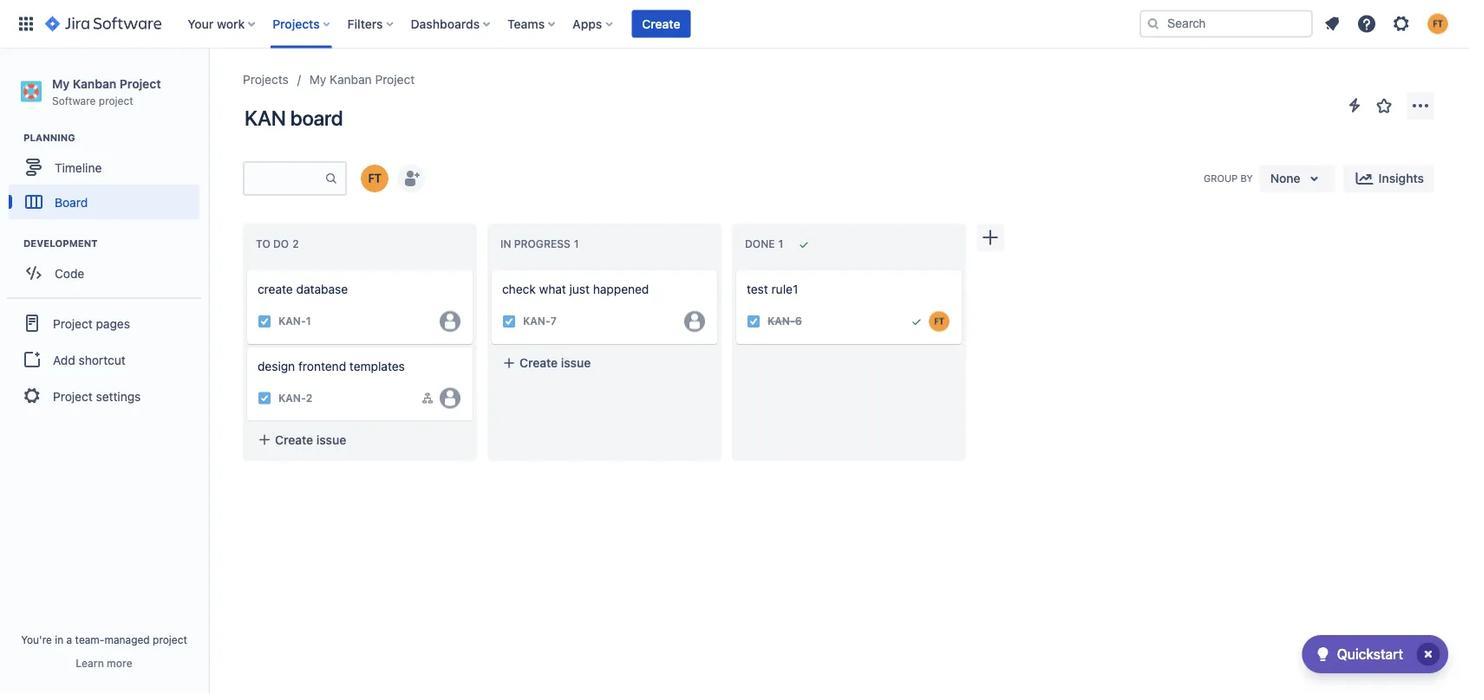 Task type: locate. For each thing, give the bounding box(es) containing it.
insights button
[[1344, 165, 1435, 193]]

more image
[[1411, 95, 1431, 116]]

my
[[310, 72, 326, 87], [52, 76, 70, 91]]

create issue image up design
[[237, 336, 258, 356]]

dashboards button
[[406, 10, 497, 38]]

work
[[217, 16, 245, 31]]

my up software
[[52, 76, 70, 91]]

0 horizontal spatial create issue button
[[247, 425, 473, 456]]

project left the sidebar navigation image
[[119, 76, 161, 91]]

0 horizontal spatial create issue
[[275, 433, 346, 447]]

task image left the kan-2 link
[[258, 392, 272, 406]]

kan- down design
[[278, 393, 306, 405]]

your work
[[188, 16, 245, 31]]

issue for rule1
[[806, 356, 836, 370]]

planning
[[23, 132, 75, 144]]

1 vertical spatial projects
[[243, 72, 289, 87]]

0 vertical spatial project
[[99, 94, 133, 107]]

banner
[[0, 0, 1470, 49]]

kan-1
[[278, 316, 311, 328]]

project right 'managed'
[[153, 634, 187, 646]]

board
[[55, 195, 88, 209]]

task image left the kan-6 link
[[747, 315, 761, 329]]

my inside my kanban project software project
[[52, 76, 70, 91]]

by
[[1241, 173, 1253, 184]]

create issue button down the 7
[[492, 348, 717, 379]]

create
[[642, 16, 681, 31], [520, 356, 558, 370], [764, 356, 803, 370], [275, 433, 313, 447]]

kan- for frontend
[[278, 393, 306, 405]]

create issue image up test on the top of the page
[[726, 259, 747, 279]]

kanban up board
[[330, 72, 372, 87]]

1 vertical spatial project
[[153, 634, 187, 646]]

insights image
[[1355, 168, 1376, 189]]

create issue down 2
[[275, 433, 346, 447]]

insights
[[1379, 171, 1424, 186]]

board link
[[9, 185, 200, 220]]

kan- down the "create database"
[[278, 316, 306, 328]]

create issue
[[520, 356, 591, 370], [764, 356, 836, 370], [275, 433, 346, 447]]

group
[[7, 298, 201, 421]]

task image
[[258, 315, 272, 329], [747, 315, 761, 329], [258, 392, 272, 406]]

kan-7
[[523, 316, 557, 328]]

project pages link
[[7, 305, 201, 343]]

done image
[[910, 315, 924, 329]]

create
[[258, 282, 293, 297]]

kanban for my kanban project
[[330, 72, 372, 87]]

issue
[[561, 356, 591, 370], [806, 356, 836, 370], [316, 433, 346, 447]]

kan-2
[[278, 393, 312, 405]]

create issue for what
[[520, 356, 591, 370]]

project pages
[[53, 316, 130, 331]]

none button
[[1260, 165, 1336, 193]]

projects
[[273, 16, 320, 31], [243, 72, 289, 87]]

kan- down 'rule1'
[[768, 316, 795, 328]]

to do
[[256, 238, 289, 250]]

create issue button for rule1
[[736, 348, 962, 379]]

Search this board text field
[[245, 163, 324, 194]]

0 horizontal spatial kanban
[[73, 76, 116, 91]]

database
[[296, 282, 348, 297]]

jira software image
[[45, 13, 162, 34], [45, 13, 162, 34]]

check image
[[1313, 645, 1334, 665]]

projects inside dropdown button
[[273, 16, 320, 31]]

check
[[502, 282, 536, 297]]

board
[[290, 106, 343, 130]]

kan- inside kan-1 link
[[278, 316, 306, 328]]

2 horizontal spatial create issue button
[[736, 348, 962, 379]]

create issue down the 7
[[520, 356, 591, 370]]

kanban inside my kanban project software project
[[73, 76, 116, 91]]

create issue button
[[492, 348, 717, 379], [736, 348, 962, 379], [247, 425, 473, 456]]

Search field
[[1140, 10, 1313, 38]]

just
[[570, 282, 590, 297]]

frontend
[[298, 359, 346, 374]]

help image
[[1357, 13, 1378, 34]]

what
[[539, 282, 566, 297]]

learn more button
[[76, 657, 132, 671]]

kan-
[[278, 316, 306, 328], [523, 316, 551, 328], [768, 316, 795, 328], [278, 393, 306, 405]]

task image left kan-1 link
[[258, 315, 272, 329]]

code link
[[9, 256, 200, 291]]

project up add on the bottom left of the page
[[53, 316, 93, 331]]

a
[[66, 634, 72, 646]]

check what just happened
[[502, 282, 649, 297]]

my for my kanban project software project
[[52, 76, 70, 91]]

done
[[745, 238, 775, 250]]

1 horizontal spatial my
[[310, 72, 326, 87]]

create issue button down 2
[[247, 425, 473, 456]]

project down filters popup button
[[375, 72, 415, 87]]

1 horizontal spatial issue
[[561, 356, 591, 370]]

funky town image
[[361, 165, 389, 193]]

software
[[52, 94, 96, 107]]

kanban
[[330, 72, 372, 87], [73, 76, 116, 91]]

create down the kan-6 link
[[764, 356, 803, 370]]

timeline
[[55, 160, 102, 175]]

0 horizontal spatial my
[[52, 76, 70, 91]]

project down add on the bottom left of the page
[[53, 389, 93, 404]]

0 vertical spatial projects
[[273, 16, 320, 31]]

my kanban project
[[310, 72, 415, 87]]

apps button
[[567, 10, 620, 38]]

add shortcut button
[[7, 343, 201, 378]]

primary element
[[10, 0, 1140, 48]]

do
[[273, 238, 289, 250]]

teams button
[[502, 10, 562, 38]]

quickstart
[[1337, 647, 1404, 663]]

my up board
[[310, 72, 326, 87]]

done image
[[910, 315, 924, 329]]

create issue image
[[237, 259, 258, 279], [726, 259, 747, 279], [237, 336, 258, 356]]

create button
[[632, 10, 691, 38]]

1 horizontal spatial create issue button
[[492, 348, 717, 379]]

0 horizontal spatial project
[[99, 94, 133, 107]]

sidebar navigation image
[[189, 69, 227, 104]]

projects up projects link on the left of page
[[273, 16, 320, 31]]

projects up kan
[[243, 72, 289, 87]]

group
[[1204, 173, 1238, 184]]

kan- right task image
[[523, 316, 551, 328]]

project
[[375, 72, 415, 87], [119, 76, 161, 91], [53, 316, 93, 331], [53, 389, 93, 404]]

you're in a team-managed project
[[21, 634, 187, 646]]

automations menu button icon image
[[1345, 95, 1365, 116]]

0 of 1 child issues complete image
[[421, 392, 435, 406], [421, 392, 435, 406]]

to
[[256, 238, 270, 250]]

projects for projects link on the left of page
[[243, 72, 289, 87]]

filters
[[348, 16, 383, 31]]

managed
[[104, 634, 150, 646]]

create down the kan-7 link
[[520, 356, 558, 370]]

project
[[99, 94, 133, 107], [153, 634, 187, 646]]

create issue image down to
[[237, 259, 258, 279]]

1 horizontal spatial create issue
[[520, 356, 591, 370]]

1 horizontal spatial kanban
[[330, 72, 372, 87]]

2 horizontal spatial create issue
[[764, 356, 836, 370]]

kanban up software
[[73, 76, 116, 91]]

in
[[501, 238, 511, 250]]

search image
[[1147, 17, 1161, 31]]

create right apps "popup button"
[[642, 16, 681, 31]]

create issue down 6
[[764, 356, 836, 370]]

task image for design frontend templates
[[258, 392, 272, 406]]

create issue button down 6
[[736, 348, 962, 379]]

unassigned image
[[440, 311, 461, 332], [684, 311, 705, 332], [440, 388, 461, 409]]

my for my kanban project
[[310, 72, 326, 87]]

learn
[[76, 658, 104, 670]]

project right software
[[99, 94, 133, 107]]

group containing project pages
[[7, 298, 201, 421]]

1 horizontal spatial project
[[153, 634, 187, 646]]

in
[[55, 634, 64, 646]]

kan-6
[[768, 316, 802, 328]]

settings image
[[1391, 13, 1412, 34]]

learn more
[[76, 658, 132, 670]]

2 horizontal spatial issue
[[806, 356, 836, 370]]



Task type: describe. For each thing, give the bounding box(es) containing it.
test rule1
[[747, 282, 798, 297]]

create issue image for design frontend templates
[[237, 336, 258, 356]]

settings
[[96, 389, 141, 404]]

create issue for rule1
[[764, 356, 836, 370]]

project inside my kanban project software project
[[119, 76, 161, 91]]

assignee: funky town image
[[929, 311, 950, 332]]

project inside my kanban project software project
[[99, 94, 133, 107]]

group by
[[1204, 173, 1253, 184]]

project settings link
[[7, 378, 201, 416]]

kan-2 link
[[278, 391, 312, 406]]

none
[[1271, 171, 1301, 186]]

appswitcher icon image
[[16, 13, 36, 34]]

dashboards
[[411, 16, 480, 31]]

add
[[53, 353, 75, 367]]

quickstart button
[[1303, 636, 1449, 674]]

0 horizontal spatial issue
[[316, 433, 346, 447]]

rule1
[[772, 282, 798, 297]]

kan- for rule1
[[768, 316, 795, 328]]

task image for test rule1
[[747, 315, 761, 329]]

create down the kan-2 link
[[275, 433, 313, 447]]

create database
[[258, 282, 348, 297]]

add shortcut
[[53, 353, 126, 367]]

kan board
[[245, 106, 343, 130]]

design frontend templates
[[258, 359, 405, 374]]

create issue image
[[481, 259, 502, 279]]

task image
[[502, 315, 516, 329]]

6
[[795, 316, 802, 328]]

shortcut
[[79, 353, 126, 367]]

more
[[107, 658, 132, 670]]

code
[[55, 266, 84, 280]]

team-
[[75, 634, 104, 646]]

project settings
[[53, 389, 141, 404]]

filters button
[[342, 10, 400, 38]]

kan-1 link
[[278, 314, 311, 329]]

development image
[[3, 234, 23, 254]]

my kanban project link
[[310, 69, 415, 90]]

your profile and settings image
[[1428, 13, 1449, 34]]

projects for "projects" dropdown button
[[273, 16, 320, 31]]

create issue button for what
[[492, 348, 717, 379]]

in progress
[[501, 238, 571, 250]]

test
[[747, 282, 768, 297]]

kanban for my kanban project software project
[[73, 76, 116, 91]]

kan- for database
[[278, 316, 306, 328]]

your
[[188, 16, 214, 31]]

kan
[[245, 106, 286, 130]]

to do element
[[256, 238, 302, 251]]

kan-6 link
[[768, 314, 802, 329]]

your work button
[[182, 10, 262, 38]]

in progress element
[[501, 238, 583, 251]]

create column image
[[980, 227, 1001, 248]]

templates
[[350, 359, 405, 374]]

development group
[[9, 237, 207, 296]]

happened
[[593, 282, 649, 297]]

7
[[551, 316, 557, 328]]

2
[[306, 393, 312, 405]]

projects link
[[243, 69, 289, 90]]

issue for what
[[561, 356, 591, 370]]

banner containing your work
[[0, 0, 1470, 49]]

add people image
[[401, 168, 422, 189]]

task image for create database
[[258, 315, 272, 329]]

notifications image
[[1322, 13, 1343, 34]]

progress
[[514, 238, 571, 250]]

create inside button
[[642, 16, 681, 31]]

pages
[[96, 316, 130, 331]]

apps
[[573, 16, 602, 31]]

planning image
[[3, 128, 23, 149]]

you're
[[21, 634, 52, 646]]

teams
[[508, 16, 545, 31]]

projects button
[[267, 10, 337, 38]]

kan- for what
[[523, 316, 551, 328]]

create issue image for create database
[[237, 259, 258, 279]]

planning group
[[9, 131, 207, 225]]

dismiss quickstart image
[[1415, 641, 1443, 669]]

create issue image for test rule1
[[726, 259, 747, 279]]

development
[[23, 238, 98, 250]]

timeline link
[[9, 150, 200, 185]]

done element
[[745, 238, 787, 251]]

star kan board image
[[1374, 95, 1395, 116]]

kan-7 link
[[523, 314, 557, 329]]

my kanban project software project
[[52, 76, 161, 107]]

1
[[306, 316, 311, 328]]

design
[[258, 359, 295, 374]]



Task type: vqa. For each thing, say whether or not it's contained in the screenshot.
design
yes



